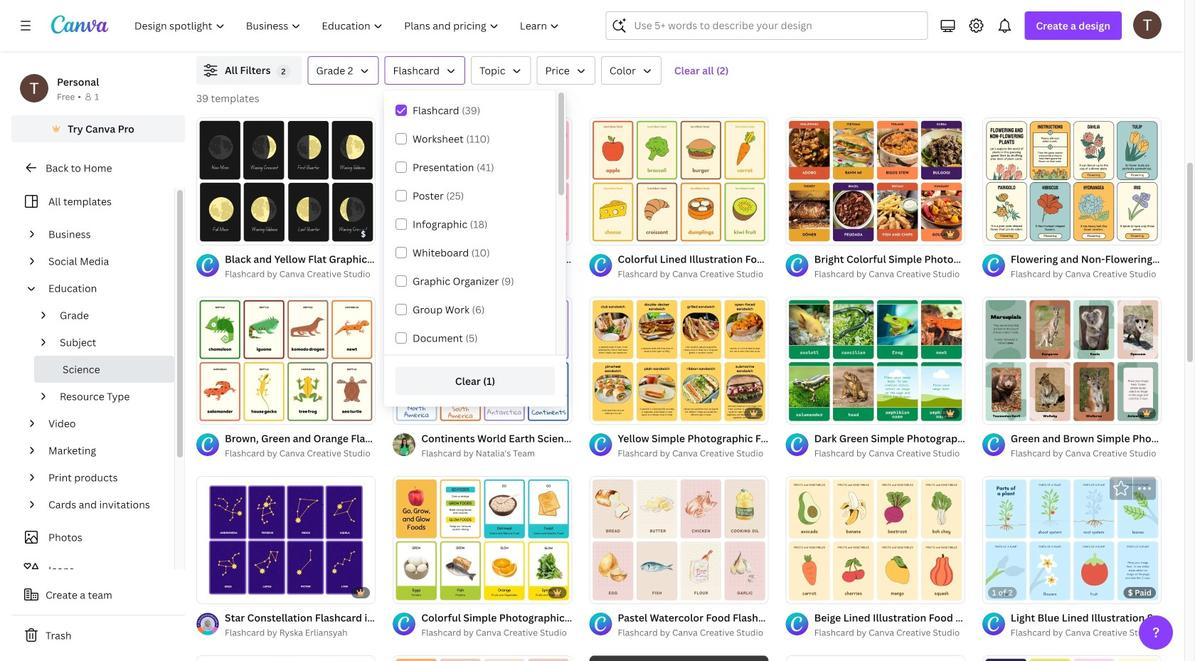 Task type: vqa. For each thing, say whether or not it's contained in the screenshot.
'continents world earth science flashcards in colorful pastel illustrative style' image
yes



Task type: locate. For each thing, give the bounding box(es) containing it.
dark green simple photographic animal flashcard image
[[786, 297, 965, 424]]

beige lined illustration food flashcard image
[[786, 476, 965, 603]]

top level navigation element
[[125, 11, 572, 40]]

pastel simple photographic animal flashcard image
[[393, 118, 572, 245]]

our universe educational flashcards in a colorful animated 3d style image
[[786, 656, 965, 661]]

None search field
[[606, 11, 928, 40]]

light blue lined illustration science flashcard image
[[982, 476, 1162, 603]]

continents world earth science flashcards in colorful pastel illustrative style image
[[393, 297, 572, 424]]

brown organic hand drawn animal flashcard image
[[393, 656, 572, 661]]

Search search field
[[634, 12, 919, 39]]

terry turtle image
[[1133, 10, 1162, 39]]

2 filter options selected element
[[276, 64, 291, 79]]



Task type: describe. For each thing, give the bounding box(es) containing it.
colorful lined illustration food flashcard image
[[589, 118, 769, 245]]

bright colorful simple photographic food flashcard image
[[786, 118, 965, 245]]

pastel watercolor  food flashcard image
[[589, 476, 769, 603]]

black and yellow flat graphic science flashcard image
[[196, 118, 376, 245]]

blue and pink flat graphic science flashcard image
[[982, 656, 1162, 661]]

green and brown simple photographic animal flashcard image
[[982, 297, 1162, 424]]

star constellation flashcard in purple yellow accent bold style image
[[196, 476, 376, 603]]

ways to minimize food waste educational flahscard in beige green illustrative style image
[[196, 656, 376, 661]]

solar system flashcards in colorful cartoon style image
[[589, 656, 769, 661]]

brown, green and orange flat graphic animal flashcard image
[[196, 297, 376, 424]]

flowering and non-flowering plants flashcard in blue yellow simple outlined style image
[[982, 118, 1162, 245]]

yellow simple photographic food flashcard image
[[589, 297, 769, 424]]

plant and human body systems image
[[976, 0, 1195, 4]]

colorful simple photographic food flashcard image
[[393, 476, 572, 603]]



